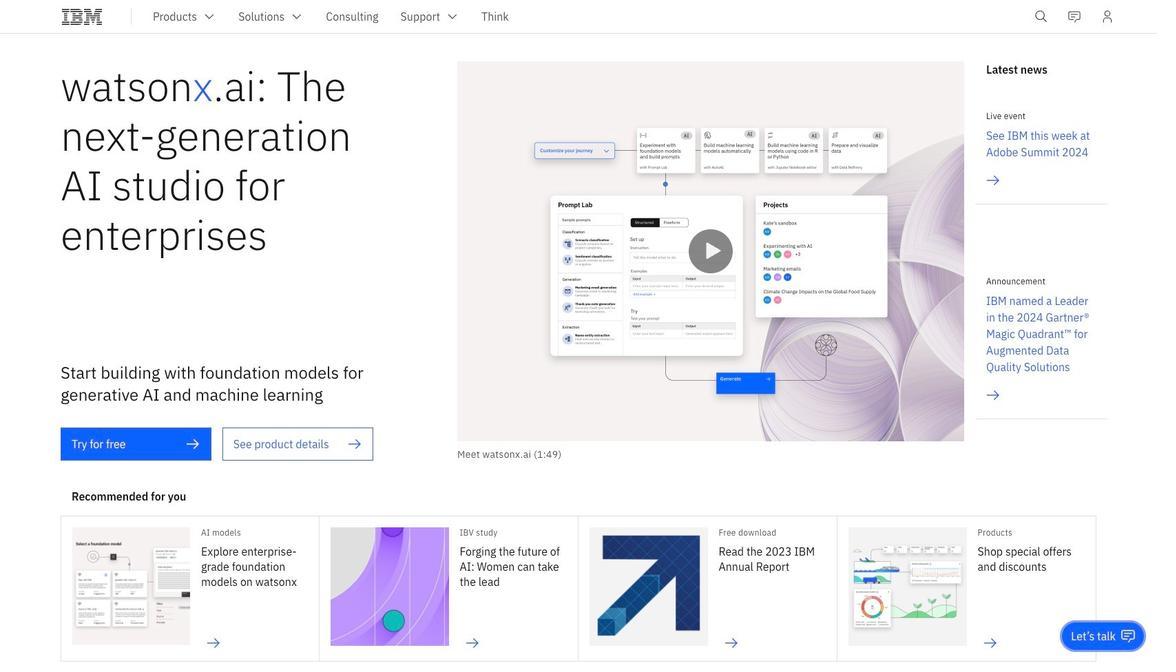 Task type: describe. For each thing, give the bounding box(es) containing it.
let's talk element
[[1072, 629, 1116, 644]]



